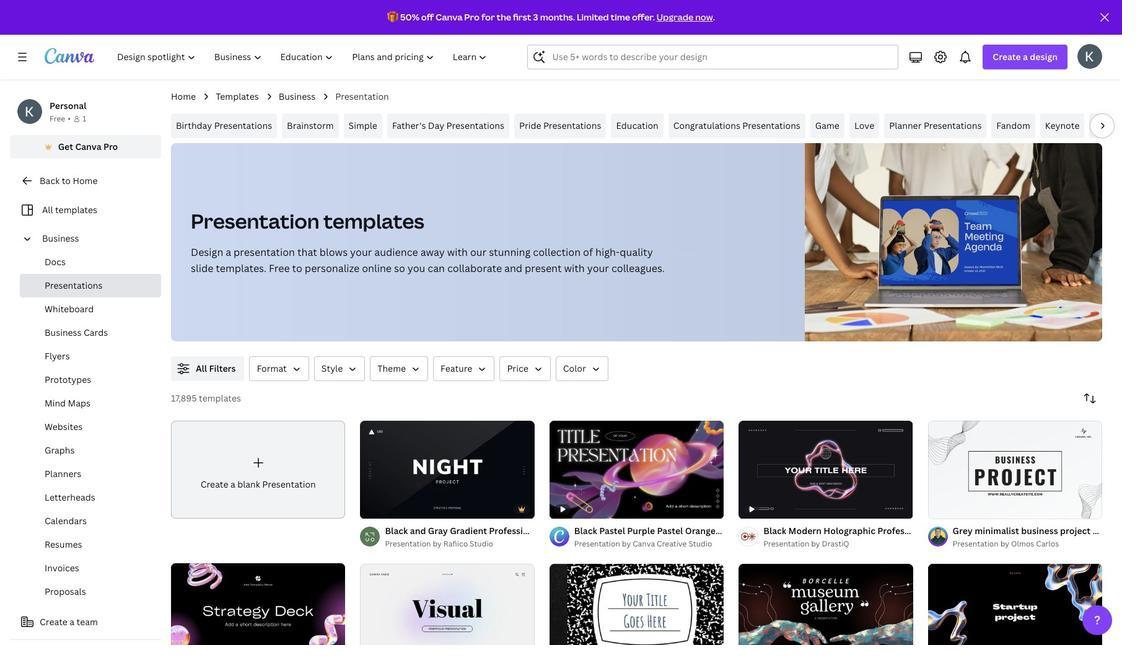 Task type: locate. For each thing, give the bounding box(es) containing it.
1 horizontal spatial business link
[[279, 90, 316, 104]]

a left team at the bottom of page
[[70, 616, 74, 628]]

0 vertical spatial canva
[[436, 11, 463, 23]]

mind maps
[[45, 397, 90, 409]]

first
[[513, 11, 532, 23]]

by down modern
[[812, 539, 821, 549]]

2 horizontal spatial templates
[[324, 208, 425, 234]]

graphs
[[45, 445, 75, 456]]

1 vertical spatial all
[[196, 363, 207, 374]]

presentations inside birthday presentations link
[[214, 120, 272, 131]]

0 vertical spatial with
[[447, 246, 468, 259]]

a left design
[[1024, 51, 1029, 63]]

2 horizontal spatial of
[[942, 504, 949, 513]]

love link
[[850, 113, 880, 138]]

congratulations presentations link
[[669, 113, 806, 138]]

presentations inside pride presentations link
[[544, 120, 602, 131]]

0 vertical spatial create
[[993, 51, 1022, 63]]

0 vertical spatial home
[[171, 91, 196, 102]]

of left '14'
[[942, 504, 949, 513]]

0 vertical spatial your
[[350, 246, 372, 259]]

business up 'flyers'
[[45, 327, 82, 339]]

presentations down templates link
[[214, 120, 272, 131]]

style
[[322, 363, 343, 374]]

create inside create a design dropdown button
[[993, 51, 1022, 63]]

a inside button
[[70, 616, 74, 628]]

black and gray gradient professional presentation presentation by rafiico studio
[[385, 525, 598, 549]]

create inside create a team button
[[40, 616, 67, 628]]

docs link
[[20, 250, 161, 274]]

a left blank
[[231, 479, 235, 490]]

of inside 1 of 14 link
[[942, 504, 949, 513]]

0 horizontal spatial business link
[[37, 227, 154, 250]]

drastiq
[[822, 539, 850, 549]]

create for create a blank presentation
[[201, 479, 228, 490]]

pro left 'for'
[[465, 11, 480, 23]]

studio down black and gray gradient professional presentation link
[[470, 538, 494, 549]]

0 horizontal spatial black
[[385, 525, 408, 537]]

months.
[[540, 11, 575, 23]]

black down 25
[[385, 525, 408, 537]]

create for create a team
[[40, 616, 67, 628]]

professional right the gradient
[[489, 525, 542, 537]]

0 horizontal spatial with
[[447, 246, 468, 259]]

gradient
[[450, 525, 487, 537]]

presentations right planner
[[924, 120, 982, 131]]

present inside grey minimalist business project present presentation by olmos carlos
[[1093, 525, 1123, 537]]

1 left 25
[[369, 504, 373, 513]]

2 horizontal spatial canva
[[633, 539, 655, 549]]

brainstorm
[[287, 120, 334, 131]]

home up birthday
[[171, 91, 196, 102]]

black inside 'black and gray gradient professional presentation presentation by rafiico studio'
[[385, 525, 408, 537]]

all inside button
[[196, 363, 207, 374]]

1 horizontal spatial home
[[171, 91, 196, 102]]

templates for all templates
[[55, 204, 97, 216]]

0 horizontal spatial present
[[525, 262, 562, 275]]

of for black and gray gradient professional presentation
[[374, 504, 381, 513]]

love
[[855, 120, 875, 131]]

1 horizontal spatial your
[[588, 262, 609, 275]]

a inside dropdown button
[[1024, 51, 1029, 63]]

25
[[383, 504, 391, 513]]

canva inside "presentation by canva creative studio" link
[[633, 539, 655, 549]]

canva left creative
[[633, 539, 655, 549]]

a for presentation
[[226, 246, 231, 259]]

calendars
[[45, 515, 87, 527]]

create
[[993, 51, 1022, 63], [201, 479, 228, 490], [40, 616, 67, 628]]

1 horizontal spatial of
[[583, 246, 593, 259]]

0 vertical spatial business
[[279, 91, 316, 102]]

1 right •
[[82, 113, 86, 124]]

0 horizontal spatial studio
[[470, 538, 494, 549]]

studio right creative
[[689, 539, 713, 549]]

templates up audience
[[324, 208, 425, 234]]

templates down the "filters"
[[199, 392, 241, 404]]

father's day presentations
[[392, 120, 505, 131]]

business up brainstorm
[[279, 91, 316, 102]]

pro
[[465, 11, 480, 23], [104, 141, 118, 153]]

slide
[[191, 262, 214, 275]]

1 vertical spatial your
[[588, 262, 609, 275]]

presentations inside father's day presentations link
[[447, 120, 505, 131]]

and inside design a presentation that blows your audience away with our stunning collection of high-quality slide templates. free to personalize online so you can collaborate and present with your colleagues.
[[505, 262, 523, 275]]

create a blank presentation element
[[171, 421, 346, 519]]

create a design
[[993, 51, 1058, 63]]

1 horizontal spatial 1
[[369, 504, 373, 513]]

1 horizontal spatial to
[[292, 262, 303, 275]]

all down back
[[42, 204, 53, 216]]

feature
[[441, 363, 473, 374]]

carlos
[[1037, 538, 1060, 549]]

1 horizontal spatial templates
[[199, 392, 241, 404]]

0 horizontal spatial canva
[[75, 141, 101, 153]]

by down gray
[[433, 538, 442, 549]]

0 vertical spatial pro
[[465, 11, 480, 23]]

1 vertical spatial home
[[73, 175, 98, 187]]

with down "collection"
[[564, 262, 585, 275]]

1 horizontal spatial pro
[[465, 11, 480, 23]]

1 horizontal spatial canva
[[436, 11, 463, 23]]

feature button
[[433, 356, 495, 381]]

presentation inside grey minimalist business project present presentation by olmos carlos
[[953, 538, 999, 549]]

with left our
[[447, 246, 468, 259]]

None search field
[[528, 45, 899, 69]]

by inside "presentation by canva creative studio" link
[[622, 539, 631, 549]]

home up all templates link
[[73, 175, 98, 187]]

presentations for birthday presentations
[[214, 120, 272, 131]]

0 horizontal spatial your
[[350, 246, 372, 259]]

0 horizontal spatial home
[[73, 175, 98, 187]]

free down presentation
[[269, 262, 290, 275]]

prototypes link
[[20, 368, 161, 392]]

congratulations presentations
[[674, 120, 801, 131]]

presentation
[[336, 91, 389, 102], [191, 208, 320, 234], [262, 479, 316, 490], [544, 525, 598, 537], [932, 525, 987, 537], [385, 538, 431, 549], [953, 538, 999, 549], [575, 539, 621, 549], [764, 539, 810, 549]]

0 horizontal spatial professional
[[489, 525, 542, 537]]

minimalist
[[975, 525, 1020, 537]]

1 horizontal spatial black
[[764, 525, 787, 537]]

create down proposals
[[40, 616, 67, 628]]

presentation by canva creative studio link
[[575, 538, 724, 551]]

business cards link
[[20, 321, 161, 345]]

all left the "filters"
[[196, 363, 207, 374]]

offer.
[[632, 11, 655, 23]]

by left creative
[[622, 539, 631, 549]]

0 horizontal spatial of
[[374, 504, 381, 513]]

presentations for congratulations presentations
[[743, 120, 801, 131]]

1 vertical spatial create
[[201, 479, 228, 490]]

presentations right the pride
[[544, 120, 602, 131]]

to right back
[[62, 175, 71, 187]]

0 horizontal spatial all
[[42, 204, 53, 216]]

2 vertical spatial canva
[[633, 539, 655, 549]]

presentations for pride presentations
[[544, 120, 602, 131]]

create left design
[[993, 51, 1022, 63]]

1 for grey
[[937, 504, 941, 513]]

price
[[507, 363, 529, 374]]

collection
[[533, 246, 581, 259]]

1 horizontal spatial all
[[196, 363, 207, 374]]

planner presentations
[[890, 120, 982, 131]]

0 vertical spatial and
[[505, 262, 523, 275]]

business up docs at the left
[[42, 232, 79, 244]]

presentations inside 'planner presentations' link
[[924, 120, 982, 131]]

composition book presentation image
[[550, 564, 724, 645]]

upgrade
[[657, 11, 694, 23]]

free left •
[[50, 113, 65, 124]]

fandom link
[[992, 113, 1036, 138]]

websites link
[[20, 415, 161, 439]]

black left modern
[[764, 525, 787, 537]]

2 horizontal spatial create
[[993, 51, 1022, 63]]

canva right off
[[436, 11, 463, 23]]

by inside grey minimalist business project present presentation by olmos carlos
[[1001, 538, 1010, 549]]

0 horizontal spatial free
[[50, 113, 65, 124]]

black modern holographic professional presentation presentation by drastiq
[[764, 525, 987, 549]]

1 horizontal spatial free
[[269, 262, 290, 275]]

to
[[62, 175, 71, 187], [292, 262, 303, 275]]

project
[[1061, 525, 1091, 537]]

education
[[617, 120, 659, 131]]

create a team
[[40, 616, 98, 628]]

proposals link
[[20, 580, 161, 604]]

presentations left game
[[743, 120, 801, 131]]

present right project
[[1093, 525, 1123, 537]]

black inside black modern holographic professional presentation presentation by drastiq
[[764, 525, 787, 537]]

canva right the get
[[75, 141, 101, 153]]

0 horizontal spatial templates
[[55, 204, 97, 216]]

1 vertical spatial to
[[292, 262, 303, 275]]

🎁
[[388, 11, 399, 23]]

business for business link to the bottom
[[42, 232, 79, 244]]

colleagues.
[[612, 262, 665, 275]]

create a team button
[[10, 610, 161, 635]]

a up templates.
[[226, 246, 231, 259]]

of inside the 1 of 25 link
[[374, 504, 381, 513]]

1 vertical spatial present
[[1093, 525, 1123, 537]]

audience
[[375, 246, 418, 259]]

create left blank
[[201, 479, 228, 490]]

design
[[1031, 51, 1058, 63]]

confer
[[1095, 120, 1123, 131]]

of left high-
[[583, 246, 593, 259]]

templates down back to home
[[55, 204, 97, 216]]

2 vertical spatial create
[[40, 616, 67, 628]]

studio
[[470, 538, 494, 549], [689, 539, 713, 549]]

by inside 'black and gray gradient professional presentation presentation by rafiico studio'
[[433, 538, 442, 549]]

mind
[[45, 397, 66, 409]]

1 vertical spatial pro
[[104, 141, 118, 153]]

cards
[[84, 327, 108, 339]]

templates
[[216, 91, 259, 102]]

1 vertical spatial and
[[410, 525, 426, 537]]

by down minimalist
[[1001, 538, 1010, 549]]

1 vertical spatial business link
[[37, 227, 154, 250]]

1 of 25
[[369, 504, 391, 513]]

black white modern museum presentation image
[[739, 564, 914, 645]]

a for design
[[1024, 51, 1029, 63]]

a for team
[[70, 616, 74, 628]]

0 horizontal spatial pro
[[104, 141, 118, 153]]

1 horizontal spatial present
[[1093, 525, 1123, 537]]

1 horizontal spatial create
[[201, 479, 228, 490]]

1 left '14'
[[937, 504, 941, 513]]

invoices
[[45, 562, 79, 574]]

0 vertical spatial all
[[42, 204, 53, 216]]

0 horizontal spatial and
[[410, 525, 426, 537]]

all for all filters
[[196, 363, 207, 374]]

of left 25
[[374, 504, 381, 513]]

your down high-
[[588, 262, 609, 275]]

for
[[482, 11, 495, 23]]

1 vertical spatial free
[[269, 262, 290, 275]]

presentations right day
[[447, 120, 505, 131]]

1 vertical spatial canva
[[75, 141, 101, 153]]

flyers
[[45, 350, 70, 362]]

•
[[68, 113, 71, 124]]

0 horizontal spatial create
[[40, 616, 67, 628]]

grey minimalist business project presentation image
[[928, 421, 1103, 519]]

create inside create a blank presentation element
[[201, 479, 228, 490]]

business link down all templates link
[[37, 227, 154, 250]]

congratulations
[[674, 120, 741, 131]]

create a blank presentation
[[201, 479, 316, 490]]

gradient minimal portfolio proposal presentation image
[[360, 564, 535, 645]]

blows
[[320, 246, 348, 259]]

free •
[[50, 113, 71, 124]]

1 horizontal spatial and
[[505, 262, 523, 275]]

2 horizontal spatial 1
[[937, 504, 941, 513]]

1 vertical spatial business
[[42, 232, 79, 244]]

and left gray
[[410, 525, 426, 537]]

presentations inside congratulations presentations link
[[743, 120, 801, 131]]

create a design button
[[984, 45, 1068, 69]]

0 horizontal spatial to
[[62, 175, 71, 187]]

pro up back to home link
[[104, 141, 118, 153]]

price button
[[500, 356, 551, 381]]

your up online
[[350, 246, 372, 259]]

1 horizontal spatial studio
[[689, 539, 713, 549]]

1 of 14
[[937, 504, 959, 513]]

a inside design a presentation that blows your audience away with our stunning collection of high-quality slide templates. free to personalize online so you can collaborate and present with your colleagues.
[[226, 246, 231, 259]]

business link
[[279, 90, 316, 104], [37, 227, 154, 250]]

prototypes
[[45, 374, 91, 386]]

1 horizontal spatial professional
[[878, 525, 930, 537]]

letterheads
[[45, 492, 95, 503]]

and down stunning
[[505, 262, 523, 275]]

to down the that
[[292, 262, 303, 275]]

invoices link
[[20, 557, 161, 580]]

business for business link to the top
[[279, 91, 316, 102]]

0 vertical spatial present
[[525, 262, 562, 275]]

personal
[[50, 100, 86, 112]]

1 horizontal spatial with
[[564, 262, 585, 275]]

by
[[433, 538, 442, 549], [1001, 538, 1010, 549], [622, 539, 631, 549], [812, 539, 821, 549]]

time
[[611, 11, 631, 23]]

business link up brainstorm
[[279, 90, 316, 104]]

present down "collection"
[[525, 262, 562, 275]]

professional right holographic
[[878, 525, 930, 537]]



Task type: describe. For each thing, give the bounding box(es) containing it.
presentation by drastiq link
[[764, 538, 914, 551]]

pride
[[520, 120, 542, 131]]

get canva pro
[[58, 141, 118, 153]]

pride presentations
[[520, 120, 602, 131]]

all filters button
[[171, 356, 245, 381]]

business
[[1022, 525, 1059, 537]]

a for blank
[[231, 479, 235, 490]]

creative
[[657, 539, 687, 549]]

by inside black modern holographic professional presentation presentation by drastiq
[[812, 539, 821, 549]]

keynote
[[1046, 120, 1080, 131]]

canva inside get canva pro button
[[75, 141, 101, 153]]

1 of 14 link
[[928, 421, 1103, 519]]

presentations up whiteboard
[[45, 280, 103, 291]]

kendall parks image
[[1078, 44, 1103, 69]]

education link
[[612, 113, 664, 138]]

3
[[533, 11, 539, 23]]

filters
[[209, 363, 236, 374]]

planner
[[890, 120, 922, 131]]

off
[[421, 11, 434, 23]]

2 vertical spatial business
[[45, 327, 82, 339]]

father's
[[392, 120, 426, 131]]

0 vertical spatial to
[[62, 175, 71, 187]]

presentation
[[234, 246, 295, 259]]

olmos
[[1012, 538, 1035, 549]]

of for grey minimalist business project present
[[942, 504, 949, 513]]

business cards
[[45, 327, 108, 339]]

game
[[816, 120, 840, 131]]

stunning
[[489, 246, 531, 259]]

pro inside button
[[104, 141, 118, 153]]

design a presentation that blows your audience away with our stunning collection of high-quality slide templates. free to personalize online so you can collaborate and present with your colleagues.
[[191, 246, 665, 275]]

confer link
[[1090, 113, 1123, 138]]

back to home
[[40, 175, 98, 187]]

all for all templates
[[42, 204, 53, 216]]

planners link
[[20, 463, 161, 486]]

🎁 50% off canva pro for the first 3 months. limited time offer. upgrade now .
[[388, 11, 715, 23]]

design
[[191, 246, 223, 259]]

back
[[40, 175, 60, 187]]

17,895 templates
[[171, 392, 241, 404]]

create for create a design
[[993, 51, 1022, 63]]

whiteboard link
[[20, 298, 161, 321]]

studio inside 'black and gray gradient professional presentation presentation by rafiico studio'
[[470, 538, 494, 549]]

0 vertical spatial free
[[50, 113, 65, 124]]

to inside design a presentation that blows your audience away with our stunning collection of high-quality slide templates. free to personalize online so you can collaborate and present with your colleagues.
[[292, 262, 303, 275]]

resumes link
[[20, 533, 161, 557]]

planners
[[45, 468, 81, 480]]

simple
[[349, 120, 377, 131]]

0 vertical spatial business link
[[279, 90, 316, 104]]

calendars link
[[20, 510, 161, 533]]

of inside design a presentation that blows your audience away with our stunning collection of high-quality slide templates. free to personalize online so you can collaborate and present with your colleagues.
[[583, 246, 593, 259]]

upgrade now button
[[657, 11, 713, 23]]

proposals
[[45, 586, 86, 598]]

templates for 17,895 templates
[[199, 392, 241, 404]]

theme
[[378, 363, 406, 374]]

high-
[[596, 246, 620, 259]]

1 for black
[[369, 504, 373, 513]]

birthday presentations link
[[171, 113, 277, 138]]

grey
[[953, 525, 973, 537]]

1 vertical spatial with
[[564, 262, 585, 275]]

professional inside black modern holographic professional presentation presentation by drastiq
[[878, 525, 930, 537]]

collaborate
[[448, 262, 502, 275]]

black for black and gray gradient professional presentation
[[385, 525, 408, 537]]

Search search field
[[553, 45, 891, 69]]

grey minimalist business project present presentation by olmos carlos
[[953, 525, 1123, 549]]

rafiico
[[444, 538, 468, 549]]

now
[[696, 11, 713, 23]]

father's day presentations link
[[387, 113, 510, 138]]

whiteboard
[[45, 303, 94, 315]]

professional inside 'black and gray gradient professional presentation presentation by rafiico studio'
[[489, 525, 542, 537]]

blank
[[238, 479, 260, 490]]

away
[[421, 246, 445, 259]]

presentation by olmos carlos link
[[953, 538, 1103, 550]]

and inside 'black and gray gradient professional presentation presentation by rafiico studio'
[[410, 525, 426, 537]]

black modern holographic professional presentation link
[[764, 525, 987, 538]]

0 horizontal spatial 1
[[82, 113, 86, 124]]

get
[[58, 141, 73, 153]]

black for black modern holographic professional presentation
[[764, 525, 787, 537]]

letterheads link
[[20, 486, 161, 510]]

game link
[[811, 113, 845, 138]]

brainstorm link
[[282, 113, 339, 138]]

presentations for planner presentations
[[924, 120, 982, 131]]

flyers link
[[20, 345, 161, 368]]

personalize
[[305, 262, 360, 275]]

free inside design a presentation that blows your audience away with our stunning collection of high-quality slide templates. free to personalize online so you can collaborate and present with your colleagues.
[[269, 262, 290, 275]]

simple link
[[344, 113, 382, 138]]

can
[[428, 262, 445, 275]]

holographic
[[824, 525, 876, 537]]

top level navigation element
[[109, 45, 498, 69]]

format button
[[250, 356, 309, 381]]

present inside design a presentation that blows your audience away with our stunning collection of high-quality slide templates. free to personalize online so you can collaborate and present with your colleagues.
[[525, 262, 562, 275]]

that
[[298, 246, 317, 259]]

team
[[77, 616, 98, 628]]

birthday
[[176, 120, 212, 131]]

birthday presentations
[[176, 120, 272, 131]]

17,895
[[171, 392, 197, 404]]

resumes
[[45, 539, 82, 551]]

quality
[[620, 246, 653, 259]]

1 of 25 link
[[360, 421, 535, 519]]

create a blank presentation link
[[171, 421, 346, 519]]

black and gray gradient professional presentation image
[[360, 421, 535, 519]]

Sort by button
[[1078, 386, 1103, 411]]

home link
[[171, 90, 196, 104]]

docs
[[45, 256, 66, 268]]

14
[[951, 504, 959, 513]]

gray
[[428, 525, 448, 537]]

theme button
[[370, 356, 428, 381]]

templates for presentation templates
[[324, 208, 425, 234]]

presentation templates
[[191, 208, 425, 234]]



Task type: vqa. For each thing, say whether or not it's contained in the screenshot.
the middle Create
yes



